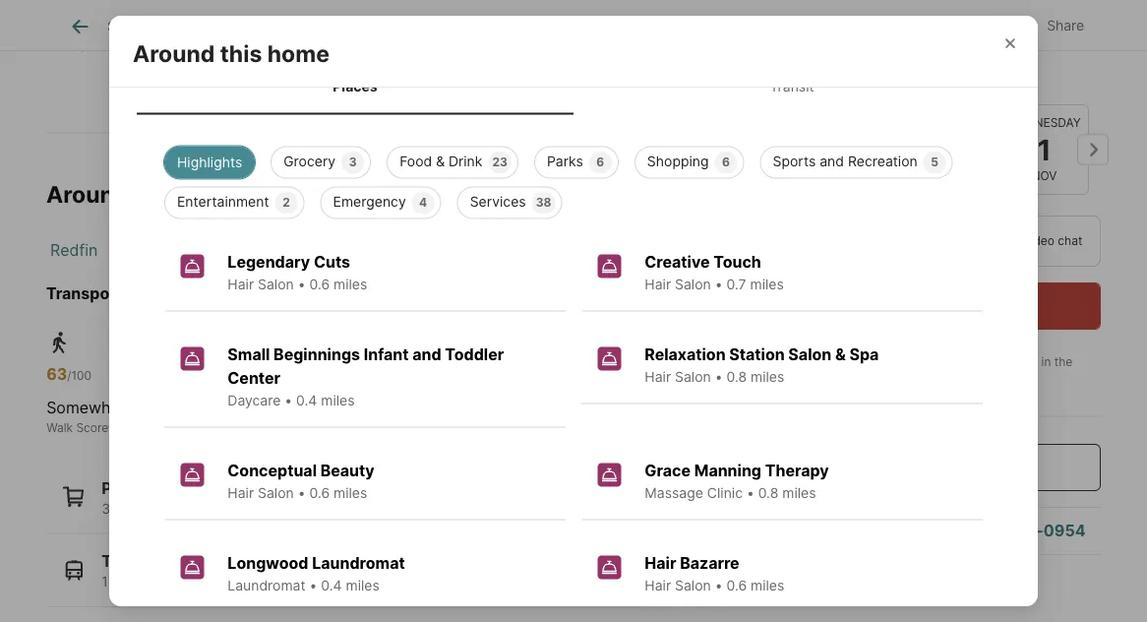 Task type: describe. For each thing, give the bounding box(es) containing it.
and inside small beginnings infant and toddler center daycare • 0.4 miles
[[413, 345, 442, 364]]

redfin for redfin agents led
[[839, 355, 874, 369]]

somewhat walkable walk score ®
[[46, 398, 195, 435]]

6 inside places 3 groceries, 20 restaurants, 6 parks
[[285, 500, 294, 517]]

• inside conceptual beauty hair salon • 0.6 miles
[[298, 485, 306, 502]]

31
[[931, 132, 964, 167]]

& inside list box
[[436, 153, 445, 170]]

5
[[932, 155, 939, 170]]

hair for creative touch
[[645, 276, 671, 293]]

chicago
[[207, 241, 268, 260]]

school service boundaries are intended to be used as a reference only; they may change and are not
[[46, 3, 751, 35]]

this up illinois link
[[134, 181, 176, 209]]

• inside legendary cuts hair salon • 0.6 miles
[[298, 276, 306, 293]]

home inside "dialog"
[[267, 39, 330, 67]]

112,
[[128, 574, 153, 590]]

1 school from the left
[[419, 20, 455, 35]]

wednesday
[[1008, 115, 1082, 130]]

1 vertical spatial around
[[46, 181, 128, 209]]

23
[[493, 155, 508, 170]]

information.
[[285, 3, 351, 17]]

this up "recreation"
[[881, 71, 923, 98]]

salon for touch
[[675, 276, 711, 293]]

3 ® from the left
[[511, 421, 519, 435]]

miles inside "longwood laundromat laundromat • 0.4 miles"
[[346, 578, 380, 594]]

1 horizontal spatial laundromat
[[312, 554, 405, 573]]

ask a question
[[813, 521, 927, 540]]

beauty
[[321, 461, 375, 481]]

miles inside legendary cuts hair salon • 0.6 miles
[[334, 276, 367, 293]]

morgan
[[299, 241, 356, 260]]

349,
[[214, 574, 244, 590]]

wednesday 1 nov
[[1008, 115, 1082, 183]]

score for somewhat
[[76, 421, 108, 435]]

4
[[419, 196, 427, 210]]

0 horizontal spatial home
[[181, 181, 243, 209]]

guaranteed
[[212, 20, 276, 35]]

ask
[[813, 521, 843, 540]]

salon for cuts
[[258, 276, 294, 293]]

around this home dialog
[[109, 16, 1038, 622]]

salon for bazarre
[[675, 578, 711, 594]]

2 tab from the left
[[282, 3, 429, 50]]

1 tab from the left
[[177, 3, 282, 50]]

& inside relaxation station salon & spa hair salon • 0.8 miles
[[836, 345, 846, 364]]

tour via video chat list box
[[793, 216, 1101, 267]]

st
[[327, 284, 344, 304]]

bike
[[452, 421, 476, 435]]

111,
[[102, 574, 124, 590]]

31 oct
[[931, 132, 964, 183]]

led
[[919, 355, 936, 369]]

(773) 912-0954
[[963, 521, 1086, 540]]

redfin for redfin
[[50, 241, 98, 260]]

cuts
[[314, 253, 350, 272]]

highlights
[[177, 154, 242, 171]]

guarantee
[[201, 3, 258, 17]]

infant
[[364, 345, 409, 364]]

relaxation
[[645, 345, 726, 364]]

may
[[74, 20, 98, 35]]

3 tab from the left
[[429, 3, 587, 50]]

38
[[536, 196, 552, 210]]

s
[[253, 284, 263, 304]]

change
[[101, 20, 142, 35]]

beginnings
[[274, 345, 360, 364]]

somewhat
[[46, 398, 125, 417]]

therapy
[[766, 461, 830, 481]]

a inside school service boundaries are intended to be used as a reference only; they may change and are not
[[658, 3, 665, 17]]

food
[[400, 153, 432, 170]]

transit for transit
[[770, 78, 815, 95]]

transit 111, 112, 115, 119, 349, ri
[[102, 552, 260, 590]]

tour
[[977, 234, 1002, 248]]

0954
[[1044, 521, 1086, 540]]

redfin for redfin does not endorse or guarantee this information.
[[46, 3, 82, 17]]

school
[[355, 3, 393, 17]]

salon right station
[[789, 345, 832, 364]]

eligibility,
[[521, 20, 573, 35]]

last
[[839, 373, 859, 387]]

creative touch hair salon • 0.7 miles
[[645, 253, 784, 293]]

go
[[793, 71, 824, 98]]

guaranteed to be accurate. to verify school enrollment eligibility, contact the school district directly.
[[46, 20, 722, 52]]

directly.
[[46, 38, 91, 52]]

longwood
[[228, 554, 309, 573]]

next image
[[1078, 134, 1109, 165]]

sports
[[773, 153, 816, 170]]

days
[[880, 373, 907, 387]]

to inside guaranteed to be accurate. to verify school enrollment eligibility, contact the school district directly.
[[280, 20, 291, 35]]

2 horizontal spatial and
[[820, 153, 845, 170]]

good transit transit score ®
[[278, 398, 370, 435]]

hair inside relaxation station salon & spa hair salon • 0.8 miles
[[645, 369, 671, 386]]

and inside school service boundaries are intended to be used as a reference only; they may change and are not
[[145, 20, 166, 35]]

groceries,
[[114, 500, 179, 517]]

places for places
[[333, 78, 378, 95]]

2
[[283, 196, 290, 210]]

places for places 3 groceries, 20 restaurants, 6 parks
[[102, 479, 153, 498]]

agents
[[878, 355, 916, 369]]

• inside creative touch hair salon • 0.7 miles
[[715, 276, 723, 293]]

6 for shopping
[[723, 155, 730, 170]]

• inside hair bazarre hair salon • 0.6 miles
[[715, 578, 723, 594]]

service
[[396, 3, 437, 17]]

bike score ®
[[452, 421, 519, 435]]

or
[[187, 3, 198, 17]]

around this home inside "dialog"
[[133, 39, 330, 67]]

daycare
[[228, 393, 281, 409]]

miles inside conceptual beauty hair salon • 0.6 miles
[[334, 485, 367, 502]]

tour for go
[[830, 71, 876, 98]]

clinic
[[708, 485, 743, 502]]

places tab
[[137, 62, 574, 111]]

boundaries
[[440, 3, 502, 17]]

miles inside relaxation station salon & spa hair salon • 0.8 miles
[[751, 369, 785, 386]]

the inside guaranteed to be accurate. to verify school enrollment eligibility, contact the school district directly.
[[622, 20, 640, 35]]

services
[[470, 194, 526, 210]]

tour via video chat
[[977, 234, 1083, 248]]

morgan park link
[[299, 241, 394, 260]]

walk
[[46, 421, 73, 435]]

transit for transit 111, 112, 115, 119, 349, ri
[[102, 552, 156, 571]]

touch
[[714, 253, 762, 272]]

does
[[85, 3, 113, 17]]

be inside guaranteed to be accurate. to verify school enrollment eligibility, contact the school district directly.
[[294, 20, 308, 35]]

transit inside good transit transit score ®
[[278, 421, 316, 435]]

transportation
[[46, 284, 161, 304]]

enrollment
[[459, 20, 518, 35]]



Task type: locate. For each thing, give the bounding box(es) containing it.
• left the st
[[298, 276, 306, 293]]

oct inside 30 oct
[[837, 169, 863, 183]]

hair for conceptual beauty
[[228, 485, 254, 502]]

to
[[579, 3, 591, 17], [280, 20, 291, 35]]

miles inside hair bazarre hair salon • 0.6 miles
[[751, 578, 785, 594]]

1 horizontal spatial score
[[319, 421, 351, 435]]

0.6 inside legendary cuts hair salon • 0.6 miles
[[310, 276, 330, 293]]

• down conceptual
[[298, 485, 306, 502]]

2 vertical spatial transit
[[102, 552, 156, 571]]

hair inside conceptual beauty hair salon • 0.6 miles
[[228, 485, 254, 502]]

0.4 inside small beginnings infant and toddler center daycare • 0.4 miles
[[296, 393, 317, 409]]

/100 inside 63 /100
[[67, 369, 92, 383]]

in the last 30 days
[[839, 355, 1077, 387]]

0 vertical spatial transit
[[770, 78, 815, 95]]

and down endorse
[[145, 20, 166, 35]]

and
[[145, 20, 166, 35], [820, 153, 845, 170], [413, 345, 442, 364]]

0.6 down 'beauty'
[[310, 485, 330, 502]]

are up 'enrollment'
[[506, 3, 523, 17]]

2 oct from the left
[[935, 169, 960, 183]]

this up guaranteed
[[261, 3, 282, 17]]

are down or
[[170, 20, 187, 35]]

0 horizontal spatial to
[[280, 20, 291, 35]]

tab list
[[133, 58, 1015, 115]]

1 vertical spatial redfin
[[50, 241, 98, 260]]

50
[[278, 365, 299, 384]]

2 /100 from the left
[[299, 369, 323, 383]]

not down 'redfin does not endorse or guarantee this information.'
[[191, 20, 209, 35]]

tab
[[177, 3, 282, 50], [282, 3, 429, 50], [429, 3, 587, 50], [587, 3, 684, 50]]

6 for parks
[[597, 155, 605, 170]]

the inside in the last 30 days
[[1055, 355, 1073, 369]]

not up search
[[116, 3, 134, 17]]

around this home up illinois link
[[46, 181, 243, 209]]

station
[[730, 345, 785, 364]]

0.8 down therapy
[[759, 485, 779, 502]]

hair down chicago link
[[228, 276, 254, 293]]

redfin up transportation
[[50, 241, 98, 260]]

illinois
[[129, 241, 175, 260]]

2 score from the left
[[319, 421, 351, 435]]

1 horizontal spatial /100
[[299, 369, 323, 383]]

only;
[[725, 3, 751, 17]]

1 vertical spatial 0.8
[[759, 485, 779, 502]]

transit tab
[[574, 62, 1011, 111]]

and right the sports
[[820, 153, 845, 170]]

1 horizontal spatial oct
[[935, 169, 960, 183]]

tour right schedule
[[969, 296, 1001, 315]]

& left spa
[[836, 345, 846, 364]]

/100 for 50
[[299, 369, 323, 383]]

hair down massage
[[645, 578, 671, 594]]

list box inside around this home "dialog"
[[149, 139, 999, 219]]

to down information.
[[280, 20, 291, 35]]

0.6
[[310, 276, 330, 293], [310, 485, 330, 502], [727, 578, 747, 594]]

restaurants,
[[204, 500, 281, 517]]

transit inside "tab"
[[770, 78, 815, 95]]

hair left bazarre
[[645, 554, 677, 573]]

hair for legendary cuts
[[228, 276, 254, 293]]

tab list inside around this home "dialog"
[[133, 58, 1015, 115]]

around up redfin link
[[46, 181, 128, 209]]

tour right go on the right of page
[[830, 71, 876, 98]]

3 inside around this home "dialog"
[[349, 155, 357, 170]]

morgan park
[[299, 241, 394, 260]]

0 horizontal spatial and
[[145, 20, 166, 35]]

0 vertical spatial be
[[594, 3, 608, 17]]

salon down legendary
[[258, 276, 294, 293]]

/100 up somewhat
[[67, 369, 92, 383]]

0.6 for bazarre
[[727, 578, 747, 594]]

1 horizontal spatial transit
[[278, 421, 316, 435]]

0 vertical spatial around
[[133, 39, 215, 67]]

redfin does not endorse or guarantee this information.
[[46, 3, 351, 17]]

63
[[46, 365, 67, 384]]

the down used
[[622, 20, 640, 35]]

to inside school service boundaries are intended to be used as a reference only; they may change and are not
[[579, 3, 591, 17]]

park
[[360, 241, 394, 260]]

0 vertical spatial the
[[622, 20, 640, 35]]

0 horizontal spatial the
[[622, 20, 640, 35]]

miles inside small beginnings infant and toddler center daycare • 0.4 miles
[[321, 393, 355, 409]]

salon inside hair bazarre hair salon • 0.6 miles
[[675, 578, 711, 594]]

this inside around this home element
[[220, 39, 262, 67]]

nov
[[1032, 169, 1058, 183]]

transit down good
[[278, 421, 316, 435]]

1 vertical spatial laundromat
[[228, 578, 306, 594]]

2 vertical spatial redfin
[[839, 355, 874, 369]]

0 vertical spatial home
[[267, 39, 330, 67]]

search tab list
[[46, 0, 700, 50]]

miles inside grace manning therapy massage clinic • 0.8 miles
[[783, 485, 817, 502]]

50 /100
[[278, 365, 323, 384]]

tour for schedule
[[969, 296, 1001, 315]]

share button
[[1003, 4, 1101, 45]]

0 horizontal spatial are
[[170, 20, 187, 35]]

0 vertical spatial places
[[333, 78, 378, 95]]

6
[[597, 155, 605, 170], [723, 155, 730, 170], [285, 500, 294, 517]]

0 vertical spatial around this home
[[133, 39, 330, 67]]

around this home element
[[133, 16, 353, 67]]

2 vertical spatial and
[[413, 345, 442, 364]]

0.7
[[727, 276, 747, 293]]

creative
[[645, 253, 710, 272]]

30 inside in the last 30 days
[[862, 373, 877, 387]]

a right as
[[658, 3, 665, 17]]

1 horizontal spatial school
[[644, 20, 680, 35]]

1 horizontal spatial home
[[267, 39, 330, 67]]

1 vertical spatial 0.6
[[310, 485, 330, 502]]

2 horizontal spatial ®
[[511, 421, 519, 435]]

1 horizontal spatial ®
[[351, 421, 359, 435]]

1 vertical spatial be
[[294, 20, 308, 35]]

0.4 right ri
[[321, 578, 342, 594]]

1 horizontal spatial 0.8
[[759, 485, 779, 502]]

0 horizontal spatial /100
[[67, 369, 92, 383]]

chicago link
[[207, 241, 268, 260]]

3 left groceries,
[[102, 500, 110, 517]]

/100 inside 50 /100
[[299, 369, 323, 383]]

® inside somewhat walkable walk score ®
[[108, 421, 116, 435]]

score down transit
[[319, 421, 351, 435]]

be
[[594, 3, 608, 17], [294, 20, 308, 35]]

drink
[[449, 153, 483, 170]]

1 horizontal spatial the
[[1055, 355, 1073, 369]]

0.6 for beauty
[[310, 485, 330, 502]]

2 ® from the left
[[351, 421, 359, 435]]

1 horizontal spatial not
[[191, 20, 209, 35]]

center
[[228, 369, 281, 388]]

bazarre
[[680, 554, 740, 573]]

0.8 inside relaxation station salon & spa hair salon • 0.8 miles
[[727, 369, 747, 386]]

® for walkable
[[108, 421, 116, 435]]

30 oct
[[831, 132, 869, 183]]

laundromat down parks on the left bottom
[[312, 554, 405, 573]]

walkable
[[130, 398, 195, 417]]

1 vertical spatial &
[[836, 345, 846, 364]]

1 vertical spatial not
[[191, 20, 209, 35]]

1 ® from the left
[[108, 421, 116, 435]]

0 horizontal spatial a
[[658, 3, 665, 17]]

places 3 groceries, 20 restaurants, 6 parks
[[102, 479, 334, 517]]

places up groceries,
[[102, 479, 153, 498]]

0 horizontal spatial oct
[[837, 169, 863, 183]]

3 up emergency
[[349, 155, 357, 170]]

oct for 31
[[935, 169, 960, 183]]

question
[[859, 521, 927, 540]]

0 vertical spatial 3
[[349, 155, 357, 170]]

chat
[[1059, 234, 1083, 248]]

home down highlights
[[181, 181, 243, 209]]

relaxation station salon & spa hair salon • 0.8 miles
[[645, 345, 879, 386]]

around this home down guaranteed
[[133, 39, 330, 67]]

and right infant
[[413, 345, 442, 364]]

119,
[[185, 574, 210, 590]]

shopping
[[648, 153, 709, 170]]

1 vertical spatial places
[[102, 479, 153, 498]]

• down bazarre
[[715, 578, 723, 594]]

• inside grace manning therapy massage clinic • 0.8 miles
[[747, 485, 755, 502]]

district
[[684, 20, 722, 35]]

not
[[116, 3, 134, 17], [191, 20, 209, 35]]

places inside places 3 groceries, 20 restaurants, 6 parks
[[102, 479, 153, 498]]

score right bike
[[479, 421, 511, 435]]

0 vertical spatial 0.4
[[296, 393, 317, 409]]

(773)
[[963, 521, 1005, 540]]

reference
[[668, 3, 722, 17]]

3 score from the left
[[479, 421, 511, 435]]

0 vertical spatial tour
[[830, 71, 876, 98]]

• right ri
[[310, 578, 317, 594]]

1 /100 from the left
[[67, 369, 92, 383]]

0 vertical spatial are
[[506, 3, 523, 17]]

miles inside creative touch hair salon • 0.7 miles
[[751, 276, 784, 293]]

• left 0.7
[[715, 276, 723, 293]]

laundromat down longwood
[[228, 578, 306, 594]]

1 vertical spatial tour
[[969, 296, 1001, 315]]

transit up 112,
[[102, 552, 156, 571]]

salon down conceptual
[[258, 485, 294, 502]]

0.4
[[296, 393, 317, 409], [321, 578, 342, 594]]

0 horizontal spatial ®
[[108, 421, 116, 435]]

hair bazarre hair salon • 0.6 miles
[[645, 554, 785, 594]]

0.6 inside conceptual beauty hair salon • 0.6 miles
[[310, 485, 330, 502]]

oct for 30
[[837, 169, 863, 183]]

0 horizontal spatial not
[[116, 3, 134, 17]]

salon for beauty
[[258, 485, 294, 502]]

• inside "longwood laundromat laundromat • 0.4 miles"
[[310, 578, 317, 594]]

endorse
[[138, 3, 183, 17]]

2 horizontal spatial home
[[928, 71, 990, 98]]

score inside somewhat walkable walk score ®
[[76, 421, 108, 435]]

1 horizontal spatial places
[[333, 78, 378, 95]]

this down guaranteed
[[220, 39, 262, 67]]

conceptual
[[228, 461, 317, 481]]

oct right the sports
[[837, 169, 863, 183]]

0 horizontal spatial places
[[102, 479, 153, 498]]

1 horizontal spatial 6
[[597, 155, 605, 170]]

1 vertical spatial 30
[[862, 373, 877, 387]]

0 vertical spatial a
[[658, 3, 665, 17]]

score for good
[[319, 421, 351, 435]]

1 vertical spatial 3
[[102, 500, 110, 517]]

63 /100
[[46, 365, 92, 384]]

0 horizontal spatial school
[[419, 20, 455, 35]]

6 right shopping
[[723, 155, 730, 170]]

• down the 50
[[285, 393, 293, 409]]

60643
[[1001, 355, 1039, 369]]

tab list containing places
[[133, 58, 1015, 115]]

0 vertical spatial &
[[436, 153, 445, 170]]

around down endorse
[[133, 39, 215, 67]]

home up 31
[[928, 71, 990, 98]]

legendary
[[228, 253, 310, 272]]

1 horizontal spatial 0.4
[[321, 578, 342, 594]]

schedule tour button
[[793, 283, 1101, 330]]

sports and recreation
[[773, 153, 918, 170]]

oct inside 31 oct
[[935, 169, 960, 183]]

1 horizontal spatial around
[[133, 39, 215, 67]]

the right in
[[1055, 355, 1073, 369]]

1 vertical spatial to
[[280, 20, 291, 35]]

® inside good transit transit score ®
[[351, 421, 359, 435]]

0.6 down cuts
[[310, 276, 330, 293]]

0 horizontal spatial laundromat
[[228, 578, 306, 594]]

0 horizontal spatial &
[[436, 153, 445, 170]]

0.8 inside grace manning therapy massage clinic • 0.8 miles
[[759, 485, 779, 502]]

redfin up last
[[839, 355, 874, 369]]

1
[[1038, 132, 1052, 167]]

hair
[[228, 276, 254, 293], [645, 276, 671, 293], [645, 369, 671, 386], [228, 485, 254, 502], [645, 554, 677, 573], [645, 578, 671, 594]]

30 right last
[[862, 373, 877, 387]]

1 horizontal spatial 3
[[349, 155, 357, 170]]

salon down bazarre
[[675, 578, 711, 594]]

0.6 inside hair bazarre hair salon • 0.6 miles
[[727, 578, 747, 594]]

spa
[[850, 345, 879, 364]]

small beginnings infant and toddler center daycare • 0.4 miles
[[228, 345, 504, 409]]

1 vertical spatial the
[[1055, 355, 1073, 369]]

® down somewhat
[[108, 421, 116, 435]]

® right bike
[[511, 421, 519, 435]]

places
[[333, 78, 378, 95], [102, 479, 153, 498]]

0 vertical spatial and
[[145, 20, 166, 35]]

search
[[108, 18, 155, 35]]

hair down conceptual
[[228, 485, 254, 502]]

1 vertical spatial transit
[[278, 421, 316, 435]]

list box
[[149, 139, 999, 219]]

(773) 912-0954 link
[[963, 521, 1086, 540]]

6 left parks on the left bottom
[[285, 500, 294, 517]]

church
[[267, 284, 324, 304]]

0 horizontal spatial transit
[[102, 552, 156, 571]]

1 vertical spatial a
[[846, 521, 856, 540]]

30 right the sports
[[831, 132, 869, 167]]

salon down relaxation
[[675, 369, 711, 386]]

1 horizontal spatial are
[[506, 3, 523, 17]]

1 horizontal spatial and
[[413, 345, 442, 364]]

2 school from the left
[[644, 20, 680, 35]]

the
[[622, 20, 640, 35], [1055, 355, 1073, 369]]

oct down 31
[[935, 169, 960, 183]]

3 inside places 3 groceries, 20 restaurants, 6 parks
[[102, 500, 110, 517]]

conceptual beauty hair salon • 0.6 miles
[[228, 461, 375, 502]]

0.8 down station
[[727, 369, 747, 386]]

0 horizontal spatial 6
[[285, 500, 294, 517]]

0 horizontal spatial 3
[[102, 500, 110, 517]]

salon inside legendary cuts hair salon • 0.6 miles
[[258, 276, 294, 293]]

0 horizontal spatial 0.8
[[727, 369, 747, 386]]

1 vertical spatial 0.4
[[321, 578, 342, 594]]

2 horizontal spatial 6
[[723, 155, 730, 170]]

0 vertical spatial 30
[[831, 132, 869, 167]]

via
[[1005, 234, 1021, 248]]

6 right parks
[[597, 155, 605, 170]]

1 horizontal spatial to
[[579, 3, 591, 17]]

115,
[[157, 574, 181, 590]]

hair inside creative touch hair salon • 0.7 miles
[[645, 276, 671, 293]]

1 vertical spatial home
[[928, 71, 990, 98]]

•
[[298, 276, 306, 293], [715, 276, 723, 293], [715, 369, 723, 386], [285, 393, 293, 409], [298, 485, 306, 502], [747, 485, 755, 502], [310, 578, 317, 594], [715, 578, 723, 594]]

1 horizontal spatial &
[[836, 345, 846, 364]]

0 horizontal spatial be
[[294, 20, 308, 35]]

2 horizontal spatial score
[[479, 421, 511, 435]]

None button
[[805, 103, 895, 196], [903, 104, 992, 195], [1000, 104, 1090, 195], [805, 103, 895, 196], [903, 104, 992, 195], [1000, 104, 1090, 195]]

in
[[1042, 355, 1052, 369]]

entertainment
[[177, 194, 269, 210]]

®
[[108, 421, 116, 435], [351, 421, 359, 435], [511, 421, 519, 435]]

transit up the sports
[[770, 78, 815, 95]]

salon down creative
[[675, 276, 711, 293]]

• down relaxation
[[715, 369, 723, 386]]

0 horizontal spatial around
[[46, 181, 128, 209]]

places down guaranteed to be accurate. to verify school enrollment eligibility, contact the school district directly.
[[333, 78, 378, 95]]

1 score from the left
[[76, 421, 108, 435]]

parks
[[298, 500, 334, 517]]

salon inside creative touch hair salon • 0.7 miles
[[675, 276, 711, 293]]

oct
[[837, 169, 863, 183], [935, 169, 960, 183]]

parks
[[547, 153, 584, 170]]

hair for hair bazarre
[[645, 578, 671, 594]]

0 horizontal spatial tour
[[830, 71, 876, 98]]

0 vertical spatial laundromat
[[312, 554, 405, 573]]

score down somewhat
[[76, 421, 108, 435]]

hair down relaxation
[[645, 369, 671, 386]]

hair down creative
[[645, 276, 671, 293]]

be down information.
[[294, 20, 308, 35]]

1 vertical spatial and
[[820, 153, 845, 170]]

toddler
[[445, 345, 504, 364]]

hair inside legendary cuts hair salon • 0.6 miles
[[228, 276, 254, 293]]

redfin up they
[[46, 3, 82, 17]]

to up contact
[[579, 3, 591, 17]]

1 horizontal spatial a
[[846, 521, 856, 540]]

redfin agents led
[[839, 355, 936, 369]]

home down accurate.
[[267, 39, 330, 67]]

used
[[611, 3, 639, 17]]

a right ask
[[846, 521, 856, 540]]

® for transit
[[351, 421, 359, 435]]

1 oct from the left
[[837, 169, 863, 183]]

laundromat
[[312, 554, 405, 573], [228, 578, 306, 594]]

score inside good transit transit score ®
[[319, 421, 351, 435]]

& right food
[[436, 153, 445, 170]]

transit inside "transit 111, 112, 115, 119, 349, ri"
[[102, 552, 156, 571]]

contact
[[576, 20, 619, 35]]

• right clinic
[[747, 485, 755, 502]]

not inside school service boundaries are intended to be used as a reference only; they may change and are not
[[191, 20, 209, 35]]

1 vertical spatial are
[[170, 20, 187, 35]]

/100 for 63
[[67, 369, 92, 383]]

• inside relaxation station salon & spa hair salon • 0.8 miles
[[715, 369, 723, 386]]

0 vertical spatial not
[[116, 3, 134, 17]]

0.6 for cuts
[[310, 276, 330, 293]]

be up contact
[[594, 3, 608, 17]]

salon
[[258, 276, 294, 293], [675, 276, 711, 293], [789, 345, 832, 364], [675, 369, 711, 386], [258, 485, 294, 502], [675, 578, 711, 594]]

emergency
[[333, 194, 406, 210]]

0.4 inside "longwood laundromat laundromat • 0.4 miles"
[[321, 578, 342, 594]]

0 horizontal spatial 0.4
[[296, 393, 317, 409]]

around inside "dialog"
[[133, 39, 215, 67]]

option
[[793, 216, 937, 267]]

2 vertical spatial 0.6
[[727, 578, 747, 594]]

® down transit
[[351, 421, 359, 435]]

list box containing grocery
[[149, 139, 999, 219]]

places inside tab
[[333, 78, 378, 95]]

0 horizontal spatial score
[[76, 421, 108, 435]]

massage
[[645, 485, 704, 502]]

this
[[261, 3, 282, 17], [220, 39, 262, 67], [881, 71, 923, 98], [134, 181, 176, 209]]

0 vertical spatial 0.6
[[310, 276, 330, 293]]

1 horizontal spatial be
[[594, 3, 608, 17]]

0 vertical spatial redfin
[[46, 3, 82, 17]]

0.4 down 50 /100
[[296, 393, 317, 409]]

• inside small beginnings infant and toddler center daycare • 0.4 miles
[[285, 393, 293, 409]]

tour inside schedule tour button
[[969, 296, 1001, 315]]

school down as
[[644, 20, 680, 35]]

intended
[[527, 3, 576, 17]]

1 vertical spatial around this home
[[46, 181, 243, 209]]

0 vertical spatial 0.8
[[727, 369, 747, 386]]

0 vertical spatial to
[[579, 3, 591, 17]]

school down "service"
[[419, 20, 455, 35]]

2 vertical spatial home
[[181, 181, 243, 209]]

be inside school service boundaries are intended to be used as a reference only; they may change and are not
[[594, 3, 608, 17]]

home
[[267, 39, 330, 67], [928, 71, 990, 98], [181, 181, 243, 209]]

small
[[228, 345, 270, 364]]

salon inside conceptual beauty hair salon • 0.6 miles
[[258, 485, 294, 502]]

score
[[76, 421, 108, 435], [319, 421, 351, 435], [479, 421, 511, 435]]

1 horizontal spatial tour
[[969, 296, 1001, 315]]

0.6 down bazarre
[[727, 578, 747, 594]]

4 tab from the left
[[587, 3, 684, 50]]

search link
[[68, 15, 155, 38]]

transit
[[770, 78, 815, 95], [278, 421, 316, 435], [102, 552, 156, 571]]

/100 down the beginnings
[[299, 369, 323, 383]]

2 horizontal spatial transit
[[770, 78, 815, 95]]



Task type: vqa. For each thing, say whether or not it's contained in the screenshot.
change
yes



